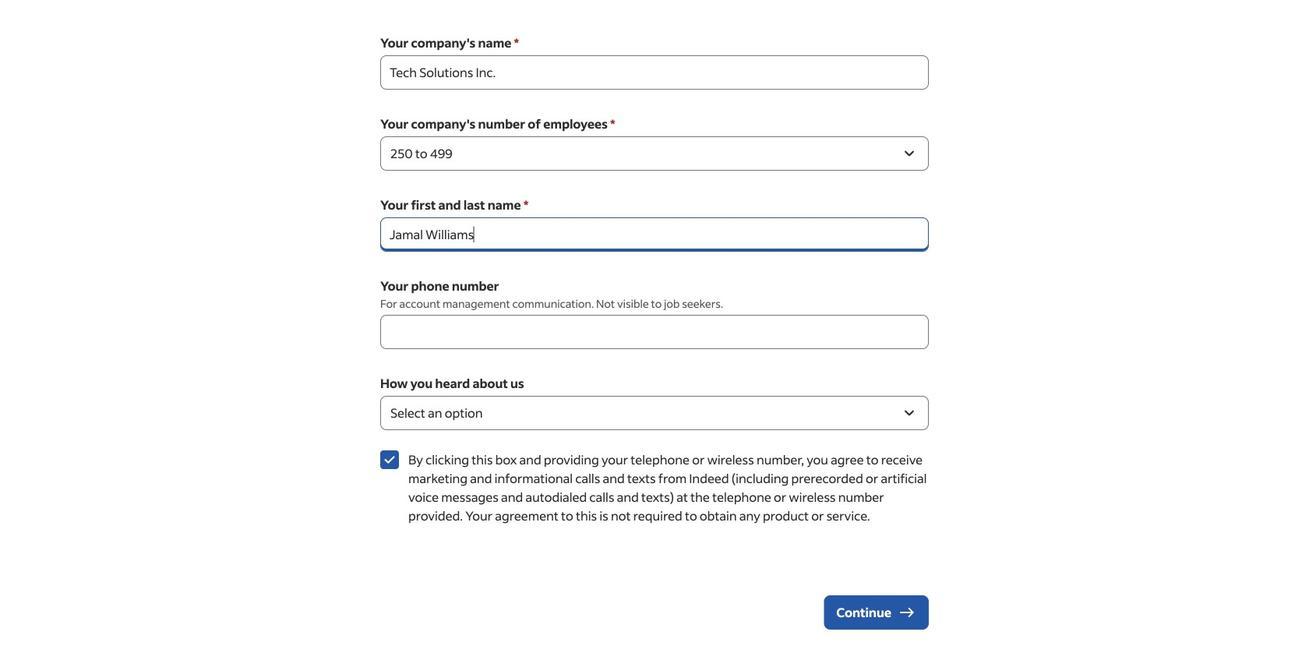 Task type: describe. For each thing, give the bounding box(es) containing it.
Your phone number telephone field
[[380, 315, 929, 349]]



Task type: locate. For each thing, give the bounding box(es) containing it.
None checkbox
[[380, 450, 399, 469]]

Your first and last name field
[[380, 217, 929, 252]]

None field
[[380, 55, 929, 90]]



Task type: vqa. For each thing, say whether or not it's contained in the screenshot.
"Your first and last name" field
yes



